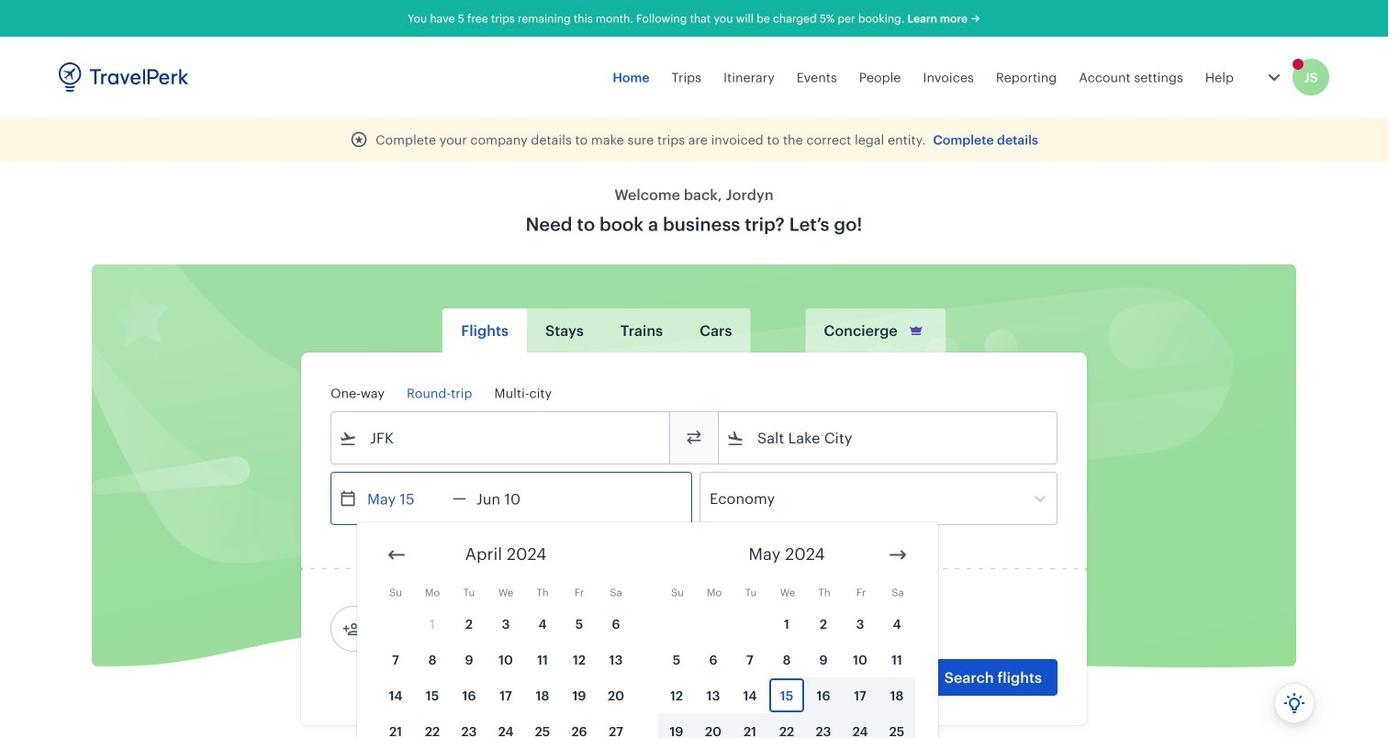Task type: describe. For each thing, give the bounding box(es) containing it.
move backward to switch to the previous month. image
[[386, 544, 408, 566]]

From search field
[[357, 423, 646, 453]]

To search field
[[745, 423, 1033, 453]]

Add first traveler search field
[[361, 614, 552, 644]]



Task type: locate. For each thing, give the bounding box(es) containing it.
Return text field
[[466, 473, 562, 524]]

move forward to switch to the next month. image
[[887, 544, 909, 566]]

Depart text field
[[357, 473, 453, 524]]

calendar application
[[357, 523, 1388, 738]]



